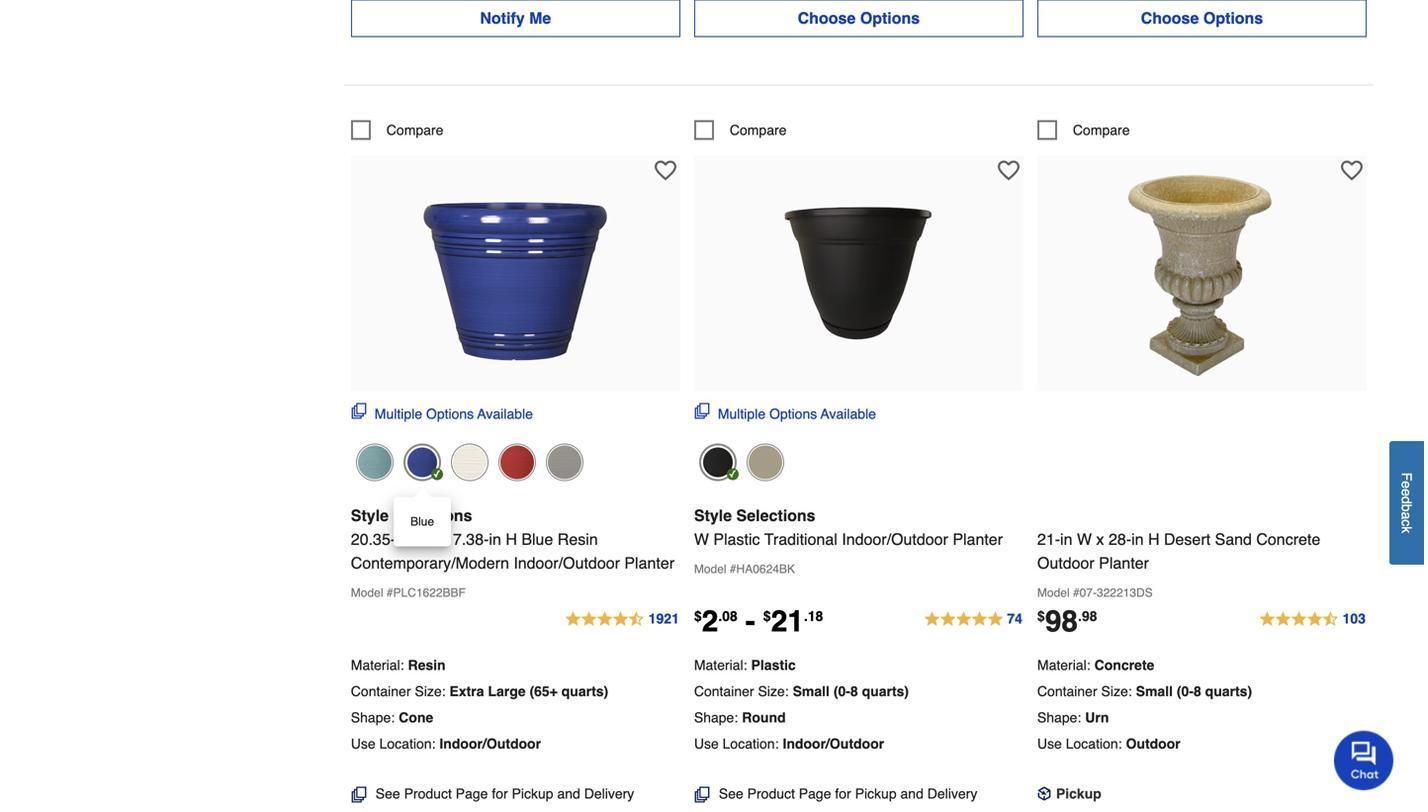 Task type: describe. For each thing, give the bounding box(es) containing it.
103 button
[[1259, 608, 1367, 632]]

model # plc1622bbf
[[351, 586, 466, 600]]

quarts) for plastic
[[862, 684, 909, 699]]

x inside the 21-in w x 28-in h desert sand concrete outdoor planter
[[1097, 530, 1105, 549]]

f e e d b a c k button
[[1390, 441, 1425, 565]]

1 pickup from the left
[[512, 786, 554, 802]]

21-in w x 28-in h desert sand concrete outdoor planter link
[[1038, 507, 1367, 575]]

multiple for clay image
[[718, 406, 766, 422]]

h inside the 21-in w x 28-in h desert sand concrete outdoor planter
[[1149, 530, 1160, 549]]

container size: small (0-8 quarts) for plastic
[[694, 684, 909, 699]]

ha0624bk
[[737, 562, 795, 576]]

quarts) for resin
[[562, 684, 609, 699]]

white image
[[451, 444, 489, 481]]

f e e d b a c k
[[1400, 473, 1415, 533]]

h inside the style selections 20.35-in w x 17.38-in h blue resin contemporary/modern indoor/outdoor planter
[[506, 530, 517, 549]]

compare for '5005534039' element
[[730, 122, 787, 138]]

multiple options available for blue icon
[[375, 406, 533, 422]]

.08
[[719, 608, 738, 624]]

1 product from the left
[[404, 786, 452, 802]]

1 vertical spatial plastic
[[752, 657, 796, 673]]

small for plastic
[[793, 684, 830, 699]]

material: for material: plastic
[[694, 657, 748, 673]]

model # 07-322213ds
[[1038, 586, 1153, 600]]

-
[[746, 604, 756, 639]]

container for round
[[694, 684, 755, 699]]

1 delivery from the left
[[585, 786, 635, 802]]

2 for from the left
[[836, 786, 852, 802]]

indoor/outdoor inside the style selections 20.35-in w x 17.38-in h blue resin contemporary/modern indoor/outdoor planter
[[514, 554, 620, 572]]

notify me
[[480, 9, 551, 27]]

20.35-
[[351, 530, 396, 549]]

use location: indoor/outdoor for cone
[[351, 736, 541, 752]]

clay image
[[747, 444, 785, 481]]

3 in from the left
[[1061, 530, 1073, 549]]

74 button
[[924, 608, 1024, 632]]

1 choose from the left
[[798, 9, 856, 27]]

1002707014 element
[[1038, 120, 1131, 140]]

$ for 98
[[1038, 608, 1046, 624]]

concrete inside the 21-in w x 28-in h desert sand concrete outdoor planter
[[1257, 530, 1321, 549]]

notify me button
[[351, 0, 681, 37]]

size: for shape: round
[[758, 684, 789, 699]]

a
[[1400, 512, 1415, 520]]

container for cone
[[351, 684, 411, 699]]

style selections 20.35-in w x 17.38-in h blue resin contemporary/modern indoor/outdoor planter image
[[407, 166, 625, 383]]

use for shape: urn
[[1038, 736, 1063, 752]]

large
[[488, 684, 526, 699]]

5 stars image
[[924, 608, 1024, 632]]

urn
[[1086, 710, 1110, 726]]

material: resin
[[351, 657, 446, 673]]

cone
[[399, 710, 434, 726]]

model for style selections 20.35-in w x 17.38-in h blue resin contemporary/modern indoor/outdoor planter
[[351, 586, 383, 600]]

2 see product page for pickup and delivery from the left
[[719, 786, 978, 804]]

2 $ from the left
[[764, 608, 771, 624]]

traditional
[[765, 530, 838, 549]]

.98
[[1079, 608, 1098, 624]]

4 in from the left
[[1132, 530, 1144, 549]]

21-in w x 28-in h desert sand concrete outdoor planter
[[1038, 530, 1321, 572]]

3 pickup from the left
[[1057, 786, 1102, 802]]

07-
[[1080, 586, 1097, 600]]

5005534039 element
[[694, 120, 787, 140]]

2 horizontal spatial #
[[1074, 586, 1080, 600]]

2 horizontal spatial model
[[1038, 586, 1070, 600]]

17.38-
[[444, 530, 489, 549]]

1 in from the left
[[396, 530, 408, 549]]

1 heart outline image from the left
[[655, 160, 677, 181]]

planter inside style selections w plastic traditional indoor/outdoor planter
[[953, 530, 1003, 549]]

model for style selections w plastic traditional indoor/outdoor planter
[[694, 562, 727, 576]]

(0- for material: plastic
[[834, 684, 851, 699]]

$2.08-$21.18 element
[[694, 604, 824, 639]]

spa blue image
[[356, 444, 394, 481]]

w for 21-in w x 28-in h desert sand concrete outdoor planter
[[1078, 530, 1092, 549]]

shape: for shape: urn
[[1038, 710, 1082, 726]]

model # ha0624bk
[[694, 562, 795, 576]]

$ 2 .08 - $ 21 .18
[[694, 604, 824, 639]]

2 see from the left
[[719, 786, 744, 802]]

0 horizontal spatial concrete
[[1095, 657, 1155, 673]]

21-
[[1038, 530, 1061, 549]]

103
[[1343, 611, 1366, 627]]

1 e from the top
[[1400, 481, 1415, 489]]

style selections 20.35-in w x 17.38-in h blue resin contemporary/modern indoor/outdoor planter
[[351, 507, 675, 572]]

2 pickup from the left
[[856, 786, 897, 802]]

sand
[[1216, 530, 1253, 549]]

quarts) for concrete
[[1206, 684, 1253, 699]]

2
[[702, 604, 719, 639]]

extra
[[450, 684, 484, 699]]

style for w
[[694, 507, 732, 525]]

(0- for material: concrete
[[1177, 684, 1194, 699]]

# for in
[[387, 586, 393, 600]]

multiple for blue icon
[[375, 406, 423, 422]]

2 product from the left
[[748, 786, 795, 802]]

use location: outdoor
[[1038, 736, 1181, 752]]

contemporary/modern
[[351, 554, 509, 572]]

(65+
[[530, 684, 558, 699]]

use location: indoor/outdoor for round
[[694, 736, 885, 752]]

container size: extra large (65+ quarts)
[[351, 684, 609, 699]]

style for 20.35-
[[351, 507, 389, 525]]

round
[[742, 710, 786, 726]]

resin inside the style selections 20.35-in w x 17.38-in h blue resin contemporary/modern indoor/outdoor planter
[[558, 530, 598, 549]]

black image
[[699, 444, 737, 481]]

1 see product page for pickup and delivery from the left
[[376, 786, 635, 804]]

multiple options available link for blue icon
[[351, 403, 533, 424]]

2 choose options from the left
[[1142, 9, 1264, 27]]

1 for from the left
[[492, 786, 508, 802]]

size: for shape: cone
[[415, 684, 446, 699]]

.18
[[804, 608, 824, 624]]

$ 98 .98
[[1038, 604, 1098, 639]]

planter inside the 21-in w x 28-in h desert sand concrete outdoor planter
[[1100, 554, 1150, 572]]

me
[[529, 9, 551, 27]]



Task type: vqa. For each thing, say whether or not it's contained in the screenshot.


Task type: locate. For each thing, give the bounding box(es) containing it.
plastic down '21'
[[752, 657, 796, 673]]

see down shape: cone
[[376, 786, 400, 802]]

8
[[851, 684, 859, 699], [1194, 684, 1202, 699]]

use for shape: cone
[[351, 736, 376, 752]]

concrete up urn at the right of the page
[[1095, 657, 1155, 673]]

plc1622bbf
[[393, 586, 466, 600]]

w
[[413, 530, 428, 549], [694, 530, 709, 549], [1078, 530, 1092, 549]]

0 horizontal spatial quarts)
[[562, 684, 609, 699]]

$ right -
[[764, 608, 771, 624]]

0 horizontal spatial resin
[[408, 657, 446, 673]]

actual price $98.98 element
[[1038, 604, 1098, 639]]

1 horizontal spatial x
[[1097, 530, 1105, 549]]

plastic
[[714, 530, 760, 549], [752, 657, 796, 673]]

0 horizontal spatial h
[[506, 530, 517, 549]]

use location: indoor/outdoor down cone
[[351, 736, 541, 752]]

indoor/outdoor right traditional
[[842, 530, 949, 549]]

2 container size: small (0-8 quarts) from the left
[[1038, 684, 1253, 699]]

multiple options available up clay image
[[718, 406, 877, 422]]

3 use from the left
[[1038, 736, 1063, 752]]

2 shape: from the left
[[694, 710, 738, 726]]

notify
[[480, 9, 525, 27]]

3 location: from the left
[[1066, 736, 1123, 752]]

size: up cone
[[415, 684, 446, 699]]

322213ds
[[1097, 586, 1153, 600]]

3 container from the left
[[1038, 684, 1098, 699]]

small
[[793, 684, 830, 699], [1137, 684, 1174, 699]]

1 horizontal spatial and
[[901, 786, 924, 802]]

for
[[492, 786, 508, 802], [836, 786, 852, 802]]

w for style selections w plastic traditional indoor/outdoor planter
[[694, 530, 709, 549]]

3 size: from the left
[[1102, 684, 1133, 699]]

1 horizontal spatial small
[[1137, 684, 1174, 699]]

0 horizontal spatial multiple
[[375, 406, 423, 422]]

2 multiple options available link from the left
[[694, 403, 877, 424]]

3 shape: from the left
[[1038, 710, 1082, 726]]

1 page from the left
[[456, 786, 488, 802]]

shape: left urn at the right of the page
[[1038, 710, 1082, 726]]

container up shape: cone
[[351, 684, 411, 699]]

2 horizontal spatial size:
[[1102, 684, 1133, 699]]

plastic inside style selections w plastic traditional indoor/outdoor planter
[[714, 530, 760, 549]]

container up the shape: round
[[694, 684, 755, 699]]

2 horizontal spatial w
[[1078, 530, 1092, 549]]

1 material: from the left
[[351, 657, 404, 673]]

blue up contemporary/modern
[[411, 515, 434, 529]]

1 horizontal spatial see
[[719, 786, 744, 802]]

resin
[[558, 530, 598, 549], [408, 657, 446, 673]]

style up 20.35-
[[351, 507, 389, 525]]

indoor/outdoor
[[842, 530, 949, 549], [514, 554, 620, 572], [440, 736, 541, 752], [783, 736, 885, 752]]

outdoor
[[1038, 554, 1095, 572], [1127, 736, 1181, 752]]

pickup image
[[1038, 787, 1052, 801]]

2 location: from the left
[[723, 736, 779, 752]]

2 multiple from the left
[[718, 406, 766, 422]]

2 page from the left
[[799, 786, 832, 802]]

choose
[[798, 9, 856, 27], [1142, 9, 1200, 27]]

location: for round
[[723, 736, 779, 752]]

2 horizontal spatial material:
[[1038, 657, 1091, 673]]

compare for 1002707014 "element"
[[1074, 122, 1131, 138]]

2 small from the left
[[1137, 684, 1174, 699]]

2 8 from the left
[[1194, 684, 1202, 699]]

2 horizontal spatial shape:
[[1038, 710, 1082, 726]]

1 multiple from the left
[[375, 406, 423, 422]]

1 4.5 stars image from the left
[[565, 608, 681, 632]]

1 horizontal spatial size:
[[758, 684, 789, 699]]

0 horizontal spatial #
[[387, 586, 393, 600]]

1 see from the left
[[376, 786, 400, 802]]

0 horizontal spatial location:
[[380, 736, 436, 752]]

2 w from the left
[[694, 530, 709, 549]]

multiple options available link
[[351, 403, 533, 424], [694, 403, 877, 424]]

2 horizontal spatial container
[[1038, 684, 1098, 699]]

2 material: from the left
[[694, 657, 748, 673]]

see down the shape: round
[[719, 786, 744, 802]]

material: up shape: cone
[[351, 657, 404, 673]]

material:
[[351, 657, 404, 673], [694, 657, 748, 673], [1038, 657, 1091, 673]]

1 vertical spatial concrete
[[1095, 657, 1155, 673]]

2 horizontal spatial quarts)
[[1206, 684, 1253, 699]]

2 horizontal spatial heart outline image
[[1342, 160, 1363, 181]]

delivery
[[585, 786, 635, 802], [928, 786, 978, 802]]

shape:
[[351, 710, 395, 726], [694, 710, 738, 726], [1038, 710, 1082, 726]]

style selections w plastic traditional indoor/outdoor planter
[[694, 507, 1003, 549]]

available for multiple options available 'link' for blue icon
[[478, 406, 533, 422]]

0 horizontal spatial heart outline image
[[655, 160, 677, 181]]

1 (0- from the left
[[834, 684, 851, 699]]

location: down urn at the right of the page
[[1066, 736, 1123, 752]]

1 horizontal spatial for
[[836, 786, 852, 802]]

28-
[[1109, 530, 1132, 549]]

model down 20.35-
[[351, 586, 383, 600]]

small down material: concrete
[[1137, 684, 1174, 699]]

0 horizontal spatial use location: indoor/outdoor
[[351, 736, 541, 752]]

0 horizontal spatial see
[[376, 786, 400, 802]]

1 horizontal spatial shape:
[[694, 710, 738, 726]]

0 horizontal spatial w
[[413, 530, 428, 549]]

2 container from the left
[[694, 684, 755, 699]]

1 style from the left
[[351, 507, 389, 525]]

1 horizontal spatial model
[[694, 562, 727, 576]]

shape: urn
[[1038, 710, 1110, 726]]

1 horizontal spatial multiple options available
[[718, 406, 877, 422]]

1 horizontal spatial h
[[1149, 530, 1160, 549]]

0 horizontal spatial see product page for pickup and delivery
[[376, 786, 635, 804]]

1 and from the left
[[558, 786, 581, 802]]

2 horizontal spatial compare
[[1074, 122, 1131, 138]]

1 location: from the left
[[380, 736, 436, 752]]

container size: small (0-8 quarts) up urn at the right of the page
[[1038, 684, 1253, 699]]

$ inside $ 98 .98
[[1038, 608, 1046, 624]]

2 multiple options available from the left
[[718, 406, 877, 422]]

outdoor inside the 21-in w x 28-in h desert sand concrete outdoor planter
[[1038, 554, 1095, 572]]

1 vertical spatial resin
[[408, 657, 446, 673]]

style selections w plastic traditional indoor/outdoor planter image
[[750, 166, 968, 383]]

selections up 17.38-
[[393, 507, 473, 525]]

$
[[694, 608, 702, 624], [764, 608, 771, 624], [1038, 608, 1046, 624]]

plastic up model # ha0624bk
[[714, 530, 760, 549]]

model
[[694, 562, 727, 576], [351, 586, 383, 600], [1038, 586, 1070, 600]]

$ right 74
[[1038, 608, 1046, 624]]

2 h from the left
[[1149, 530, 1160, 549]]

1 horizontal spatial blue
[[522, 530, 553, 549]]

size: up round
[[758, 684, 789, 699]]

b
[[1400, 504, 1415, 512]]

w inside style selections w plastic traditional indoor/outdoor planter
[[694, 530, 709, 549]]

2 horizontal spatial planter
[[1100, 554, 1150, 572]]

planter
[[953, 530, 1003, 549], [625, 554, 675, 572], [1100, 554, 1150, 572]]

choose options
[[798, 9, 920, 27], [1142, 9, 1264, 27]]

e
[[1400, 481, 1415, 489], [1400, 489, 1415, 496]]

1 horizontal spatial heart outline image
[[998, 160, 1020, 181]]

1 container from the left
[[351, 684, 411, 699]]

indoor/outdoor down round
[[783, 736, 885, 752]]

shape: for shape: round
[[694, 710, 738, 726]]

0 horizontal spatial material:
[[351, 657, 404, 673]]

available
[[478, 406, 533, 422], [821, 406, 877, 422]]

planter left "21-" on the bottom of the page
[[953, 530, 1003, 549]]

1 horizontal spatial delivery
[[928, 786, 978, 802]]

compare inside 1002969866 'element'
[[387, 122, 444, 138]]

selections up traditional
[[737, 507, 816, 525]]

c
[[1400, 520, 1415, 527]]

2 horizontal spatial $
[[1038, 608, 1046, 624]]

0 horizontal spatial blue
[[411, 515, 434, 529]]

1 horizontal spatial 8
[[1194, 684, 1202, 699]]

#
[[730, 562, 737, 576], [387, 586, 393, 600], [1074, 586, 1080, 600]]

# down contemporary/modern
[[387, 586, 393, 600]]

e up "b"
[[1400, 489, 1415, 496]]

in
[[396, 530, 408, 549], [489, 530, 502, 549], [1061, 530, 1073, 549], [1132, 530, 1144, 549]]

2 horizontal spatial use
[[1038, 736, 1063, 752]]

resin down gray image
[[558, 530, 598, 549]]

1 horizontal spatial multiple
[[718, 406, 766, 422]]

model up 98
[[1038, 586, 1070, 600]]

1 choose options from the left
[[798, 9, 920, 27]]

0 horizontal spatial pickup
[[512, 786, 554, 802]]

x
[[432, 530, 440, 549], [1097, 530, 1105, 549]]

concrete right 'sand'
[[1257, 530, 1321, 549]]

selections inside the style selections 20.35-in w x 17.38-in h blue resin contemporary/modern indoor/outdoor planter
[[393, 507, 473, 525]]

compare for 1002969866 'element' at the left top of page
[[387, 122, 444, 138]]

material: for material: concrete
[[1038, 657, 1091, 673]]

indoor/outdoor inside style selections w plastic traditional indoor/outdoor planter
[[842, 530, 949, 549]]

indoor/outdoor up 1921 button
[[514, 554, 620, 572]]

material: down 2 on the bottom of the page
[[694, 657, 748, 673]]

location:
[[380, 736, 436, 752], [723, 736, 779, 752], [1066, 736, 1123, 752]]

style
[[351, 507, 389, 525], [694, 507, 732, 525]]

planter up 1921
[[625, 554, 675, 572]]

compare inside '5005534039' element
[[730, 122, 787, 138]]

1 8 from the left
[[851, 684, 859, 699]]

1 w from the left
[[413, 530, 428, 549]]

0 horizontal spatial outdoor
[[1038, 554, 1095, 572]]

1 horizontal spatial w
[[694, 530, 709, 549]]

1 small from the left
[[793, 684, 830, 699]]

1 vertical spatial outdoor
[[1127, 736, 1181, 752]]

2 (0- from the left
[[1177, 684, 1194, 699]]

outdoor down "21-" on the bottom of the page
[[1038, 554, 1095, 572]]

0 horizontal spatial shape:
[[351, 710, 395, 726]]

# for plastic
[[730, 562, 737, 576]]

concrete
[[1257, 530, 1321, 549], [1095, 657, 1155, 673]]

available for multiple options available 'link' for clay image
[[821, 406, 877, 422]]

1 choose options link from the left
[[694, 0, 1024, 37]]

1 horizontal spatial 4.5 stars image
[[1259, 608, 1367, 632]]

0 horizontal spatial page
[[456, 786, 488, 802]]

desert
[[1165, 530, 1211, 549]]

use down shape: urn
[[1038, 736, 1063, 752]]

4.5 stars image for 1921 button
[[565, 608, 681, 632]]

blue right 17.38-
[[522, 530, 553, 549]]

1 horizontal spatial resin
[[558, 530, 598, 549]]

0 horizontal spatial small
[[793, 684, 830, 699]]

1 horizontal spatial choose options
[[1142, 9, 1264, 27]]

1 horizontal spatial choose options link
[[1038, 0, 1367, 37]]

0 vertical spatial resin
[[558, 530, 598, 549]]

0 horizontal spatial style
[[351, 507, 389, 525]]

shape: left cone
[[351, 710, 395, 726]]

3 quarts) from the left
[[1206, 684, 1253, 699]]

2 use from the left
[[694, 736, 719, 752]]

0 horizontal spatial choose options link
[[694, 0, 1024, 37]]

shape: for shape: cone
[[351, 710, 395, 726]]

1002969866 element
[[351, 120, 444, 140]]

1 horizontal spatial product
[[748, 786, 795, 802]]

choose options link
[[694, 0, 1024, 37], [1038, 0, 1367, 37]]

product down round
[[748, 786, 795, 802]]

container for urn
[[1038, 684, 1098, 699]]

0 horizontal spatial 4.5 stars image
[[565, 608, 681, 632]]

3 $ from the left
[[1038, 608, 1046, 624]]

1 horizontal spatial pickup
[[856, 786, 897, 802]]

0 horizontal spatial size:
[[415, 684, 446, 699]]

material: down 98
[[1038, 657, 1091, 673]]

planter inside the style selections 20.35-in w x 17.38-in h blue resin contemporary/modern indoor/outdoor planter
[[625, 554, 675, 572]]

h left desert
[[1149, 530, 1160, 549]]

use location: indoor/outdoor
[[351, 736, 541, 752], [694, 736, 885, 752]]

multiple up blue icon
[[375, 406, 423, 422]]

page
[[456, 786, 488, 802], [799, 786, 832, 802]]

shape: round
[[694, 710, 786, 726]]

location: for cone
[[380, 736, 436, 752]]

selections inside style selections w plastic traditional indoor/outdoor planter
[[737, 507, 816, 525]]

model up .08
[[694, 562, 727, 576]]

0 horizontal spatial selections
[[393, 507, 473, 525]]

multiple options available for clay image
[[718, 406, 877, 422]]

0 horizontal spatial $
[[694, 608, 702, 624]]

1 horizontal spatial page
[[799, 786, 832, 802]]

1 use from the left
[[351, 736, 376, 752]]

use location: indoor/outdoor down round
[[694, 736, 885, 752]]

8 for use location: outdoor
[[1194, 684, 1202, 699]]

1 horizontal spatial available
[[821, 406, 877, 422]]

1 size: from the left
[[415, 684, 446, 699]]

w up contemporary/modern
[[413, 530, 428, 549]]

$ for 2
[[694, 608, 702, 624]]

1 vertical spatial blue
[[522, 530, 553, 549]]

h
[[506, 530, 517, 549], [1149, 530, 1160, 549]]

undefined 21-in w x 28-in h desert sand concrete outdoor planter image
[[1094, 166, 1312, 383]]

w left "28-"
[[1078, 530, 1092, 549]]

w inside the 21-in w x 28-in h desert sand concrete outdoor planter
[[1078, 530, 1092, 549]]

e up d
[[1400, 481, 1415, 489]]

0 horizontal spatial model
[[351, 586, 383, 600]]

4.5 stars image for 103 button
[[1259, 608, 1367, 632]]

1 x from the left
[[432, 530, 440, 549]]

blue inside the style selections 20.35-in w x 17.38-in h blue resin contemporary/modern indoor/outdoor planter
[[522, 530, 553, 549]]

1 container size: small (0-8 quarts) from the left
[[694, 684, 909, 699]]

0 horizontal spatial multiple options available
[[375, 406, 533, 422]]

2 style from the left
[[694, 507, 732, 525]]

location: down the shape: round
[[723, 736, 779, 752]]

# up .08
[[730, 562, 737, 576]]

0 horizontal spatial compare
[[387, 122, 444, 138]]

use
[[351, 736, 376, 752], [694, 736, 719, 752], [1038, 736, 1063, 752]]

gray image
[[546, 444, 584, 481]]

2 size: from the left
[[758, 684, 789, 699]]

multiple options available link up clay image
[[694, 403, 877, 424]]

2 choose options link from the left
[[1038, 0, 1367, 37]]

1 horizontal spatial see product page for pickup and delivery
[[719, 786, 978, 804]]

1 horizontal spatial style
[[694, 507, 732, 525]]

2 horizontal spatial pickup
[[1057, 786, 1102, 802]]

d
[[1400, 496, 1415, 504]]

0 horizontal spatial for
[[492, 786, 508, 802]]

material: for material: resin
[[351, 657, 404, 673]]

chat invite button image
[[1335, 730, 1395, 791]]

2 choose from the left
[[1142, 9, 1200, 27]]

see product page for pickup and delivery
[[376, 786, 635, 804], [719, 786, 978, 804]]

2 quarts) from the left
[[862, 684, 909, 699]]

1 horizontal spatial multiple options available link
[[694, 403, 877, 424]]

0 horizontal spatial choose
[[798, 9, 856, 27]]

w up model # ha0624bk
[[694, 530, 709, 549]]

1 horizontal spatial compare
[[730, 122, 787, 138]]

see
[[376, 786, 400, 802], [719, 786, 744, 802]]

1 compare from the left
[[387, 122, 444, 138]]

material: plastic
[[694, 657, 796, 673]]

1 horizontal spatial use
[[694, 736, 719, 752]]

blue
[[411, 515, 434, 529], [522, 530, 553, 549]]

1 use location: indoor/outdoor from the left
[[351, 736, 541, 752]]

0 horizontal spatial x
[[432, 530, 440, 549]]

1 horizontal spatial concrete
[[1257, 530, 1321, 549]]

compare inside 1002707014 "element"
[[1074, 122, 1131, 138]]

3 heart outline image from the left
[[1342, 160, 1363, 181]]

red image
[[499, 444, 536, 481]]

0 horizontal spatial choose options
[[798, 9, 920, 27]]

multiple options available
[[375, 406, 533, 422], [718, 406, 877, 422]]

1 horizontal spatial location:
[[723, 736, 779, 752]]

2 e from the top
[[1400, 489, 1415, 496]]

1 quarts) from the left
[[562, 684, 609, 699]]

use down the shape: round
[[694, 736, 719, 752]]

selections
[[393, 507, 473, 525], [737, 507, 816, 525]]

98
[[1046, 604, 1079, 639]]

product
[[404, 786, 452, 802], [748, 786, 795, 802]]

f
[[1400, 473, 1415, 481]]

material: concrete
[[1038, 657, 1155, 673]]

style inside style selections w plastic traditional indoor/outdoor planter
[[694, 507, 732, 525]]

w inside the style selections 20.35-in w x 17.38-in h blue resin contemporary/modern indoor/outdoor planter
[[413, 530, 428, 549]]

multiple options available up 'white' image
[[375, 406, 533, 422]]

blue image
[[404, 444, 441, 481]]

1 h from the left
[[506, 530, 517, 549]]

21
[[771, 604, 804, 639]]

2 4.5 stars image from the left
[[1259, 608, 1367, 632]]

x inside the style selections 20.35-in w x 17.38-in h blue resin contemporary/modern indoor/outdoor planter
[[432, 530, 440, 549]]

2 available from the left
[[821, 406, 877, 422]]

multiple options available link for clay image
[[694, 403, 877, 424]]

4.5 stars image
[[565, 608, 681, 632], [1259, 608, 1367, 632]]

outdoor down material: concrete
[[1127, 736, 1181, 752]]

planter down "28-"
[[1100, 554, 1150, 572]]

2 heart outline image from the left
[[998, 160, 1020, 181]]

1 horizontal spatial quarts)
[[862, 684, 909, 699]]

1 horizontal spatial container size: small (0-8 quarts)
[[1038, 684, 1253, 699]]

4.5 stars image containing 103
[[1259, 608, 1367, 632]]

0 vertical spatial plastic
[[714, 530, 760, 549]]

2 in from the left
[[489, 530, 502, 549]]

0 horizontal spatial container
[[351, 684, 411, 699]]

3 compare from the left
[[1074, 122, 1131, 138]]

0 horizontal spatial delivery
[[585, 786, 635, 802]]

2 horizontal spatial location:
[[1066, 736, 1123, 752]]

1 available from the left
[[478, 406, 533, 422]]

h right 17.38-
[[506, 530, 517, 549]]

1 horizontal spatial (0-
[[1177, 684, 1194, 699]]

0 vertical spatial blue
[[411, 515, 434, 529]]

2 and from the left
[[901, 786, 924, 802]]

2 delivery from the left
[[928, 786, 978, 802]]

use down shape: cone
[[351, 736, 376, 752]]

4.5 stars image containing 1921
[[565, 608, 681, 632]]

1 horizontal spatial $
[[764, 608, 771, 624]]

2 selections from the left
[[737, 507, 816, 525]]

0 horizontal spatial planter
[[625, 554, 675, 572]]

74
[[1008, 611, 1023, 627]]

selections for traditional
[[737, 507, 816, 525]]

style down black icon
[[694, 507, 732, 525]]

1 horizontal spatial selections
[[737, 507, 816, 525]]

container
[[351, 684, 411, 699], [694, 684, 755, 699], [1038, 684, 1098, 699]]

8 for use location: indoor/outdoor
[[851, 684, 859, 699]]

2 use location: indoor/outdoor from the left
[[694, 736, 885, 752]]

shape: cone
[[351, 710, 434, 726]]

container size: small (0-8 quarts) up round
[[694, 684, 909, 699]]

1 shape: from the left
[[351, 710, 395, 726]]

2 compare from the left
[[730, 122, 787, 138]]

0 vertical spatial outdoor
[[1038, 554, 1095, 572]]

1 selections from the left
[[393, 507, 473, 525]]

shape: left round
[[694, 710, 738, 726]]

heart outline image
[[655, 160, 677, 181], [998, 160, 1020, 181], [1342, 160, 1363, 181]]

# up .98
[[1074, 586, 1080, 600]]

compare
[[387, 122, 444, 138], [730, 122, 787, 138], [1074, 122, 1131, 138]]

$ left .08
[[694, 608, 702, 624]]

(0-
[[834, 684, 851, 699], [1177, 684, 1194, 699]]

1 horizontal spatial use location: indoor/outdoor
[[694, 736, 885, 752]]

size:
[[415, 684, 446, 699], [758, 684, 789, 699], [1102, 684, 1133, 699]]

multiple
[[375, 406, 423, 422], [718, 406, 766, 422]]

x up contemporary/modern
[[432, 530, 440, 549]]

1 $ from the left
[[694, 608, 702, 624]]

use for shape: round
[[694, 736, 719, 752]]

size: up urn at the right of the page
[[1102, 684, 1133, 699]]

resin up cone
[[408, 657, 446, 673]]

container up shape: urn
[[1038, 684, 1098, 699]]

style inside the style selections 20.35-in w x 17.38-in h blue resin contemporary/modern indoor/outdoor planter
[[351, 507, 389, 525]]

0 vertical spatial concrete
[[1257, 530, 1321, 549]]

location: for urn
[[1066, 736, 1123, 752]]

and
[[558, 786, 581, 802], [901, 786, 924, 802]]

3 w from the left
[[1078, 530, 1092, 549]]

container size: small (0-8 quarts) for concrete
[[1038, 684, 1253, 699]]

2 x from the left
[[1097, 530, 1105, 549]]

size: for shape: urn
[[1102, 684, 1133, 699]]

1 multiple options available link from the left
[[351, 403, 533, 424]]

multiple up clay image
[[718, 406, 766, 422]]

1 multiple options available from the left
[[375, 406, 533, 422]]

small down material: plastic
[[793, 684, 830, 699]]

selections for w
[[393, 507, 473, 525]]

multiple options available link up blue icon
[[351, 403, 533, 424]]

options
[[861, 9, 920, 27], [1204, 9, 1264, 27], [426, 406, 474, 422], [770, 406, 818, 422]]

3 material: from the left
[[1038, 657, 1091, 673]]

1921 button
[[351, 608, 681, 632]]

0 horizontal spatial product
[[404, 786, 452, 802]]

product down cone
[[404, 786, 452, 802]]

1921
[[649, 611, 680, 627]]

1 horizontal spatial #
[[730, 562, 737, 576]]

k
[[1400, 527, 1415, 533]]

location: down cone
[[380, 736, 436, 752]]

indoor/outdoor down container size: extra large (65+ quarts)
[[440, 736, 541, 752]]

x left "28-"
[[1097, 530, 1105, 549]]

0 horizontal spatial 8
[[851, 684, 859, 699]]

1 horizontal spatial container
[[694, 684, 755, 699]]

small for concrete
[[1137, 684, 1174, 699]]



